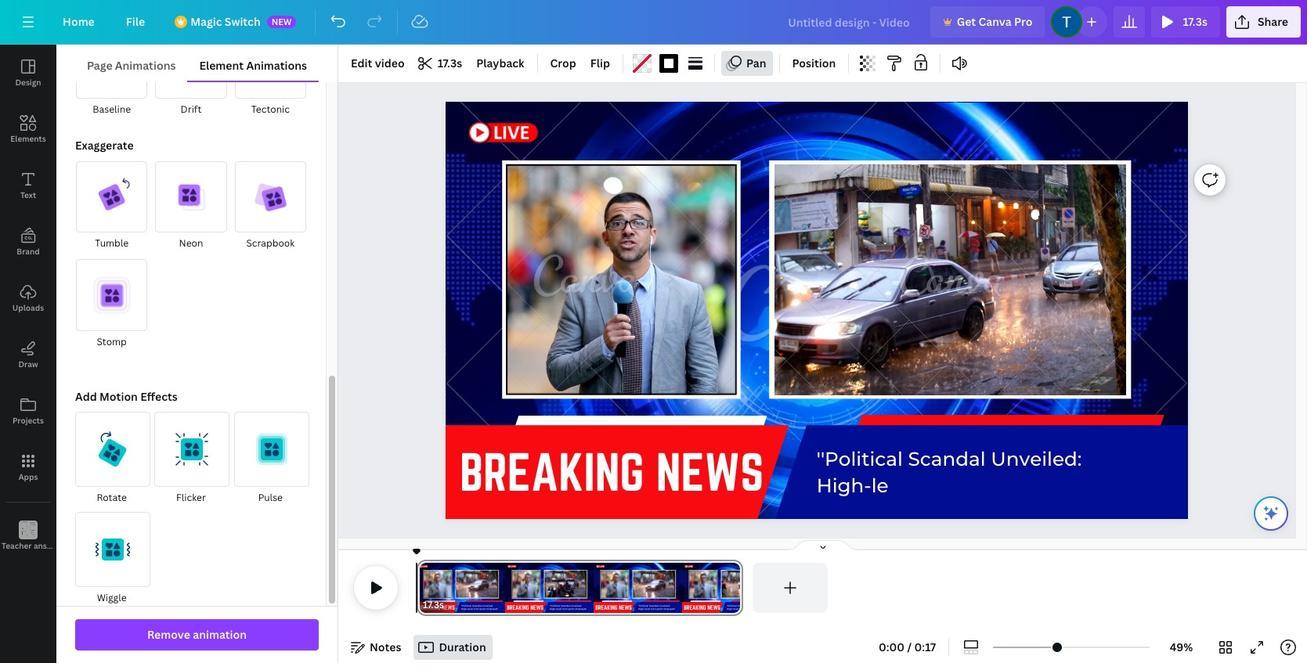Task type: describe. For each thing, give the bounding box(es) containing it.
tumble
[[95, 237, 129, 250]]

1 ' from the left
[[817, 447, 821, 471]]

keys
[[63, 541, 80, 552]]

1 c from the left
[[876, 447, 887, 471]]

answer
[[34, 541, 61, 552]]

switch
[[225, 14, 261, 29]]

duration button
[[414, 635, 493, 660]]

share button
[[1227, 6, 1301, 38]]

flicker
[[176, 491, 206, 504]]

get
[[957, 14, 976, 29]]

trimming, end edge slider
[[729, 563, 744, 613]]

baseline
[[93, 103, 131, 116]]

i right v
[[1042, 447, 1048, 471]]

file
[[126, 14, 145, 29]]

h
[[817, 474, 833, 498]]

pro
[[1015, 14, 1033, 29]]

0:00
[[879, 640, 905, 655]]

n inside u n v e i l e d : h i g h - l e
[[1007, 447, 1020, 471]]

o
[[839, 447, 851, 471]]

2 vertical spatial 17.3s
[[423, 599, 444, 612]]

projects button
[[0, 383, 56, 440]]

animation
[[193, 628, 247, 642]]

playback
[[476, 56, 525, 71]]

remove for remove watermarks
[[641, 171, 675, 183]]

neon button
[[155, 161, 228, 253]]

exposed''
[[1034, 474, 1126, 498]]

i up - at right bottom
[[870, 447, 876, 471]]

''political
[[817, 447, 903, 471]]

1 vertical spatial 17.3s
[[438, 56, 462, 71]]

pulse
[[258, 491, 283, 504]]

s
[[909, 447, 921, 471]]

teacher
[[2, 541, 32, 552]]

element
[[199, 58, 244, 73]]

/
[[908, 640, 912, 655]]

add motion effects
[[75, 389, 178, 404]]

apps
[[19, 472, 38, 483]]

crop
[[550, 56, 576, 71]]

rotate
[[97, 491, 127, 504]]

edit video
[[351, 56, 405, 71]]

flip
[[591, 56, 610, 71]]

teacher answer keys
[[2, 541, 80, 552]]

remove watermarks
[[641, 171, 726, 183]]

stomp
[[97, 335, 127, 348]]

elements
[[10, 133, 46, 144]]

scrapbook button
[[234, 161, 307, 253]]

0:00 / 0:17
[[879, 640, 936, 655]]

effects
[[140, 389, 178, 404]]

unveiled:
[[991, 447, 1083, 471]]

high-
[[817, 474, 872, 498]]

draw button
[[0, 327, 56, 383]]

l left t
[[851, 447, 857, 471]]

u n v e i l e d : h i g h - l e
[[817, 447, 1082, 498]]

0:17
[[915, 640, 936, 655]]

apps button
[[0, 440, 56, 496]]

l left u
[[981, 447, 986, 471]]

projects
[[13, 415, 44, 426]]

file button
[[113, 6, 158, 38]]

element animations button
[[188, 51, 319, 81]]

new
[[272, 16, 292, 27]]

notes
[[370, 640, 401, 655]]

neon image
[[155, 161, 227, 233]]

animations for element animations
[[246, 58, 307, 73]]

flip button
[[584, 51, 617, 76]]

page animations button
[[75, 51, 188, 81]]

wiggle button
[[75, 512, 150, 606]]

playback button
[[470, 51, 531, 76]]

get canva pro
[[957, 14, 1033, 29]]

p
[[825, 447, 839, 471]]

Design title text field
[[776, 6, 924, 38]]

page
[[87, 58, 112, 73]]

canva
[[979, 14, 1012, 29]]

no color image
[[633, 54, 652, 73]]

2 horizontal spatial e
[[1053, 447, 1065, 471]]

remove watermarks button
[[637, 171, 731, 183]]

video
[[375, 56, 405, 71]]

magic switch
[[191, 14, 261, 29]]

elements button
[[0, 101, 56, 157]]

-
[[865, 474, 872, 498]]

corruption
[[922, 474, 1029, 498]]

1 a from the left
[[887, 447, 898, 471]]

add
[[75, 389, 97, 404]]

home link
[[50, 6, 107, 38]]

d inside u n v e i l e d : h i g h - l e
[[1065, 447, 1078, 471]]

design button
[[0, 45, 56, 101]]

baseline button
[[75, 26, 148, 118]]

''political scandal unveiled: high-level corruption exposed''
[[817, 447, 1126, 498]]

i left the h
[[833, 474, 838, 498]]

17.3s inside main menu bar
[[1183, 14, 1208, 29]]

drift button
[[155, 26, 228, 118]]



Task type: vqa. For each thing, say whether or not it's contained in the screenshot.
Notes
yes



Task type: locate. For each thing, give the bounding box(es) containing it.
scandal
[[909, 447, 986, 471]]

motion
[[100, 389, 138, 404]]

17.3s button left page title text field
[[423, 598, 444, 613]]

brand
[[17, 246, 40, 257]]

2 ' from the left
[[821, 447, 825, 471]]

home
[[63, 14, 95, 29]]

h
[[851, 474, 865, 498]]

17.3s left share dropdown button
[[1183, 14, 1208, 29]]

pulse button
[[234, 412, 309, 506]]

0 horizontal spatial e
[[877, 474, 889, 498]]

e left :
[[1053, 447, 1065, 471]]

magic
[[191, 14, 222, 29]]

1 horizontal spatial c
[[921, 447, 932, 471]]

exaggerate
[[75, 138, 134, 153]]

pulse image
[[234, 412, 309, 487]]

' left p
[[817, 447, 821, 471]]

1 horizontal spatial a
[[932, 447, 943, 471]]

level
[[872, 474, 917, 498]]

design
[[15, 77, 41, 88]]

stomp button
[[75, 259, 148, 351]]

t
[[862, 447, 870, 471]]

edit video button
[[345, 51, 411, 76]]

news
[[656, 444, 764, 501], [656, 444, 764, 501]]

0 vertical spatial 17.3s button
[[1152, 6, 1221, 38]]

brand button
[[0, 214, 56, 270]]

Page title text field
[[451, 598, 457, 613]]

text button
[[0, 157, 56, 214]]

animations for page animations
[[115, 58, 176, 73]]

wiggle image
[[75, 512, 150, 587]]

17.3s button
[[1152, 6, 1221, 38], [413, 51, 469, 76], [423, 598, 444, 613]]

position
[[792, 56, 836, 71]]

pan button
[[722, 51, 773, 76]]

e
[[1031, 447, 1042, 471], [1053, 447, 1065, 471], [877, 474, 889, 498]]

rotate button
[[75, 412, 150, 506]]

l right v
[[1048, 447, 1053, 471]]

scrapbook image
[[235, 161, 306, 233]]

a left u
[[969, 447, 981, 471]]

17.3s button left share dropdown button
[[1152, 6, 1221, 38]]

;
[[27, 542, 29, 552]]

2 animations from the left
[[246, 58, 307, 73]]

c
[[876, 447, 887, 471], [921, 447, 932, 471]]

i right o
[[857, 447, 862, 471]]

watermarks
[[677, 171, 726, 183]]

share
[[1258, 14, 1289, 29]]

side panel tab list
[[0, 45, 80, 565]]

tumble image
[[76, 161, 148, 233]]

3 a from the left
[[969, 447, 981, 471]]

g
[[838, 474, 851, 498]]

draw
[[18, 359, 38, 370]]

v
[[1020, 447, 1031, 471]]

animations
[[115, 58, 176, 73], [246, 58, 307, 73]]

0 horizontal spatial animations
[[115, 58, 176, 73]]

s c a n d a l
[[909, 447, 986, 471]]

a
[[887, 447, 898, 471], [932, 447, 943, 471], [969, 447, 981, 471]]

main menu bar
[[0, 0, 1308, 45]]

2 d from the left
[[1065, 447, 1078, 471]]

scrapbook
[[246, 237, 295, 250]]

wiggle
[[97, 591, 127, 605]]

2 a from the left
[[932, 447, 943, 471]]

d up exposed''
[[1065, 447, 1078, 471]]

a left s
[[887, 447, 898, 471]]

duration
[[439, 640, 486, 655]]

e right - at right bottom
[[877, 474, 889, 498]]

17.3s left playback
[[438, 56, 462, 71]]

0 vertical spatial remove
[[641, 171, 675, 183]]

n right s
[[943, 447, 956, 471]]

hide pages image
[[785, 540, 861, 552]]

1 horizontal spatial e
[[1031, 447, 1042, 471]]

pan
[[747, 56, 767, 71]]

get canva pro button
[[931, 6, 1045, 38]]

animations down the new
[[246, 58, 307, 73]]

canva assistant image
[[1262, 505, 1281, 523]]

17.3s button right the video
[[413, 51, 469, 76]]

0 horizontal spatial n
[[943, 447, 956, 471]]

animations inside button
[[246, 58, 307, 73]]

notes button
[[345, 635, 408, 660]]

remove for remove animation
[[147, 628, 190, 642]]

0 horizontal spatial d
[[956, 447, 969, 471]]

uploads
[[12, 302, 44, 313]]

text
[[20, 190, 36, 201]]

d up corruption
[[956, 447, 969, 471]]

1 horizontal spatial remove
[[641, 171, 675, 183]]

0 vertical spatial 17.3s
[[1183, 14, 1208, 29]]

uploads button
[[0, 270, 56, 327]]

tectonic button
[[234, 26, 307, 118]]

'
[[817, 447, 821, 471], [821, 447, 825, 471]]

u
[[991, 447, 1007, 471]]

17.3s left page title text field
[[423, 599, 444, 612]]

l left s
[[898, 447, 903, 471]]

2 c from the left
[[921, 447, 932, 471]]

animations inside button
[[115, 58, 176, 73]]

remove left watermarks
[[641, 171, 675, 183]]

1 vertical spatial 17.3s button
[[413, 51, 469, 76]]

0 horizontal spatial remove
[[147, 628, 190, 642]]

edit
[[351, 56, 372, 71]]

a right s
[[932, 447, 943, 471]]

1 horizontal spatial n
[[1007, 447, 1020, 471]]

0 horizontal spatial c
[[876, 447, 887, 471]]

n up corruption
[[1007, 447, 1020, 471]]

remove animation button
[[75, 620, 319, 651]]

' left o
[[821, 447, 825, 471]]

1 n from the left
[[943, 447, 956, 471]]

:
[[1078, 447, 1082, 471]]

stomp image
[[76, 260, 148, 331]]

2 n from the left
[[1007, 447, 1020, 471]]

#000000 image
[[660, 54, 679, 73]]

1 horizontal spatial animations
[[246, 58, 307, 73]]

d
[[956, 447, 969, 471], [1065, 447, 1078, 471]]

position button
[[786, 51, 842, 76]]

' ' p o l i t i c a l
[[817, 447, 903, 471]]

0 horizontal spatial a
[[887, 447, 898, 471]]

tectonic
[[251, 103, 290, 116]]

1 animations from the left
[[115, 58, 176, 73]]

remove left animation
[[147, 628, 190, 642]]

remove inside button
[[147, 628, 190, 642]]

trimming, start edge slider
[[417, 563, 431, 613]]

rotate image
[[75, 412, 150, 487]]

17.3s
[[1183, 14, 1208, 29], [438, 56, 462, 71], [423, 599, 444, 612]]

crop button
[[544, 51, 583, 76]]

1 d from the left
[[956, 447, 969, 471]]

remove animation
[[147, 628, 247, 642]]

1 horizontal spatial d
[[1065, 447, 1078, 471]]

49% button
[[1156, 635, 1207, 660]]

animations down file dropdown button
[[115, 58, 176, 73]]

e right u
[[1031, 447, 1042, 471]]

i
[[857, 447, 862, 471], [870, 447, 876, 471], [1042, 447, 1048, 471], [833, 474, 838, 498]]

tumble button
[[75, 161, 148, 253]]

l
[[851, 447, 857, 471], [898, 447, 903, 471], [981, 447, 986, 471], [1048, 447, 1053, 471], [872, 474, 877, 498]]

1 vertical spatial remove
[[147, 628, 190, 642]]

flicker image
[[155, 412, 230, 487]]

2 vertical spatial 17.3s button
[[423, 598, 444, 613]]

l right the h
[[872, 474, 877, 498]]

2 horizontal spatial a
[[969, 447, 981, 471]]



